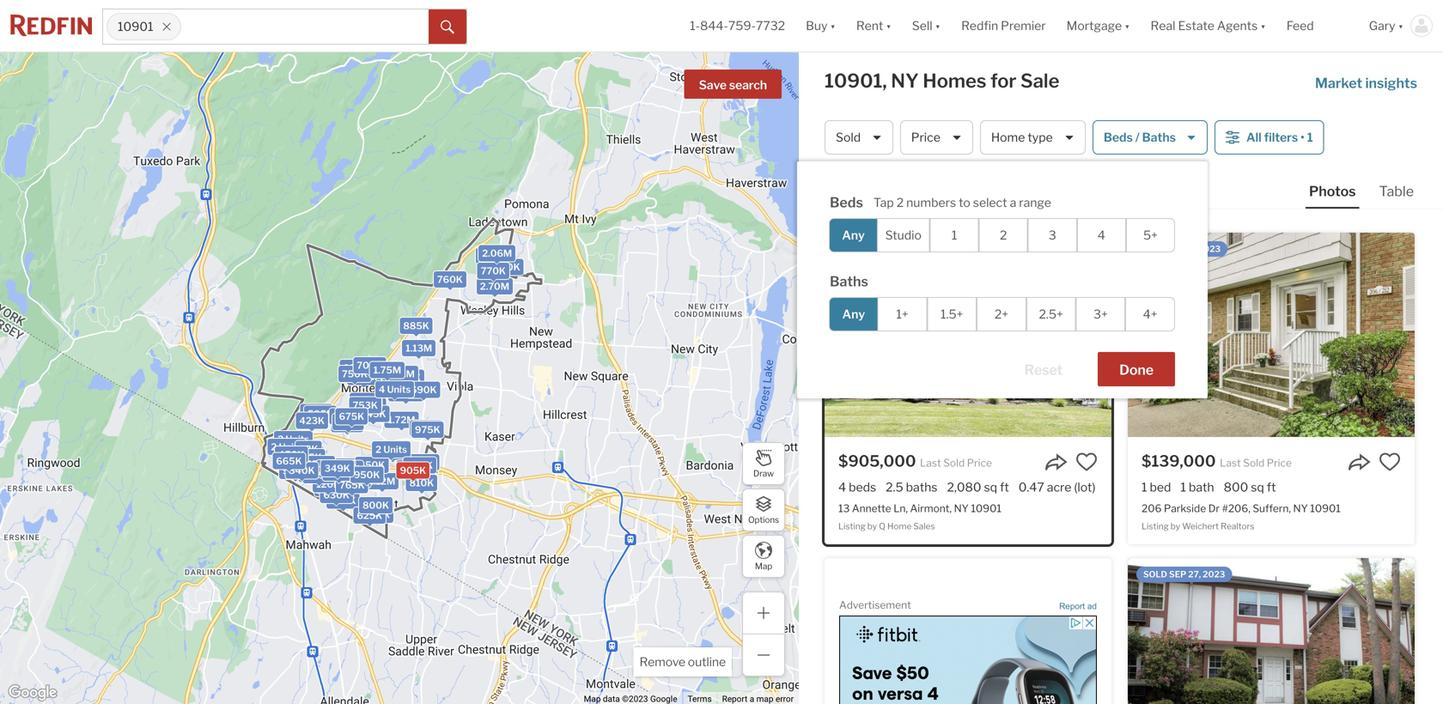 Task type: locate. For each thing, give the bounding box(es) containing it.
1 left bath
[[1181, 480, 1187, 495]]

dec
[[1170, 244, 1187, 254]]

4 for 4 beds
[[839, 480, 847, 495]]

sold for sold sep 27, 2023
[[1144, 570, 1168, 580]]

1 horizontal spatial 800k
[[494, 261, 520, 273]]

ny right '10901,'
[[891, 69, 919, 92]]

425k down 550k
[[306, 470, 332, 481]]

1 last sold price from the left
[[920, 457, 993, 470]]

favorite button image for $905,000
[[1076, 451, 1098, 474]]

favorite button checkbox
[[1076, 451, 1098, 474]]

1+
[[897, 307, 909, 322]]

10901
[[118, 19, 153, 34], [971, 503, 1002, 515], [1311, 503, 1341, 515]]

baths up any radio
[[830, 273, 869, 290]]

save search button
[[685, 70, 782, 99]]

any inside radio
[[843, 307, 866, 322]]

10901 left remove 10901 image in the top left of the page
[[118, 19, 153, 34]]

2 listing from the left
[[1142, 521, 1169, 532]]

1 horizontal spatial 475k
[[335, 464, 360, 475]]

1 horizontal spatial sold
[[944, 457, 965, 470]]

2 ▾ from the left
[[886, 18, 892, 33]]

2.5+ radio
[[1027, 297, 1076, 332]]

search
[[729, 78, 767, 92]]

0 horizontal spatial last sold price
[[920, 457, 993, 470]]

356k
[[329, 474, 354, 485]]

4 inside map region
[[379, 384, 385, 395]]

sold left sep
[[1144, 570, 1168, 580]]

sold up 2,080
[[944, 457, 965, 470]]

1.5+ radio
[[928, 297, 977, 332]]

any up 'sold nov 2, 2023'
[[842, 228, 865, 243]]

photo of 206 parkside dr #206, suffern, ny 10901 image
[[1128, 233, 1415, 437]]

redfin premier
[[962, 18, 1046, 33]]

765k
[[340, 480, 365, 491]]

800k down 2.06m
[[494, 261, 520, 273]]

photos button
[[1306, 182, 1376, 209]]

10901 down the 2,080 sq ft at right
[[971, 503, 1002, 515]]

sold button
[[825, 120, 894, 155]]

ny down 2,080
[[954, 503, 969, 515]]

ny right suffern, in the bottom of the page
[[1294, 503, 1309, 515]]

last sold price for $139,000
[[1220, 457, 1293, 470]]

420k
[[302, 469, 328, 480]]

ny
[[891, 69, 919, 92], [954, 503, 969, 515], [1294, 503, 1309, 515]]

1 horizontal spatial listing
[[1142, 521, 1169, 532]]

premier
[[1001, 18, 1046, 33]]

3 inside map region
[[321, 463, 327, 474]]

1 horizontal spatial baths
[[1143, 130, 1176, 145]]

1 ft from the left
[[1000, 480, 1010, 495]]

0 vertical spatial option group
[[829, 218, 1176, 253]]

1 horizontal spatial 10901
[[971, 503, 1002, 515]]

2 any from the top
[[843, 307, 866, 322]]

4 down 1.75m
[[379, 384, 385, 395]]

draw
[[754, 469, 774, 479]]

1 left bed
[[1142, 480, 1148, 495]]

ny inside 13 annette ln, airmont, ny 10901 listing by q home sales
[[954, 503, 969, 515]]

price up 800 sq ft
[[1267, 457, 1293, 470]]

793k
[[479, 250, 505, 262]]

0 horizontal spatial by
[[868, 521, 878, 532]]

1 for 1 bath
[[1181, 480, 1187, 495]]

price down '10901, ny homes for sale'
[[912, 130, 941, 145]]

1 vertical spatial option group
[[829, 297, 1176, 332]]

0 horizontal spatial 3
[[321, 463, 327, 474]]

950k
[[354, 470, 380, 481]]

0 horizontal spatial beds
[[830, 194, 864, 211]]

baths inside button
[[1143, 130, 1176, 145]]

1 horizontal spatial 700k
[[357, 360, 383, 371]]

ft up suffern, in the bottom of the page
[[1267, 480, 1277, 495]]

▾ right buy
[[831, 18, 836, 33]]

1 any from the top
[[842, 228, 865, 243]]

real estate agents ▾
[[1151, 18, 1267, 33]]

3 ▾ from the left
[[936, 18, 941, 33]]

1 horizontal spatial home
[[992, 130, 1026, 145]]

last sold price up 800 sq ft
[[1220, 457, 1293, 470]]

0 horizontal spatial last
[[920, 457, 942, 470]]

2 favorite button image from the left
[[1379, 451, 1402, 474]]

Any radio
[[829, 297, 879, 332]]

837k
[[353, 396, 378, 407]]

3 inside checkbox
[[1049, 228, 1057, 243]]

None search field
[[181, 9, 429, 44]]

tap
[[874, 195, 894, 210]]

2 last from the left
[[1220, 457, 1242, 470]]

sold down '10901,'
[[836, 130, 861, 145]]

1 last from the left
[[920, 457, 942, 470]]

475k
[[291, 457, 317, 469], [335, 464, 360, 475]]

450k up 801k
[[380, 447, 406, 458]]

1 horizontal spatial last sold price
[[1220, 457, 1293, 470]]

sold up 800 sq ft
[[1244, 457, 1265, 470]]

0 vertical spatial any
[[842, 228, 865, 243]]

by down parkside
[[1171, 521, 1181, 532]]

remove
[[640, 655, 686, 670]]

▾ for mortgage ▾
[[1125, 18, 1131, 33]]

1 sq from the left
[[984, 480, 998, 495]]

ft left 0.47
[[1000, 480, 1010, 495]]

1 checkbox
[[930, 218, 979, 253]]

mortgage ▾ button
[[1067, 0, 1131, 52]]

sale
[[1021, 69, 1060, 92]]

905k
[[400, 465, 426, 477]]

1.5+
[[941, 307, 964, 322]]

1 vertical spatial home
[[888, 521, 912, 532]]

1 horizontal spatial 3
[[1049, 228, 1057, 243]]

6 ▾ from the left
[[1399, 18, 1404, 33]]

4 inside option
[[1098, 228, 1106, 243]]

redfin premier button
[[951, 0, 1057, 52]]

430k
[[395, 372, 421, 384]]

2 horizontal spatial ny
[[1294, 503, 1309, 515]]

sold sep 27, 2023
[[1144, 570, 1226, 580]]

1 horizontal spatial ny
[[954, 503, 969, 515]]

10901 right suffern, in the bottom of the page
[[1311, 503, 1341, 515]]

4 right 3 checkbox
[[1098, 228, 1106, 243]]

1 vertical spatial beds
[[830, 194, 864, 211]]

beds / baths
[[1104, 130, 1176, 145]]

/
[[1136, 130, 1140, 145]]

photo of 13 annette ln, airmont, ny 10901 image
[[825, 233, 1112, 437]]

▾
[[831, 18, 836, 33], [886, 18, 892, 33], [936, 18, 941, 33], [1125, 18, 1131, 33], [1261, 18, 1267, 33], [1399, 18, 1404, 33]]

▾ right mortgage
[[1125, 18, 1131, 33]]

0 vertical spatial beds
[[1104, 130, 1133, 145]]

all filters • 1 button
[[1215, 120, 1325, 155]]

sales
[[914, 521, 936, 532]]

206 parkside dr #206, suffern, ny 10901 listing by weichert realtors
[[1142, 503, 1341, 532]]

dialog
[[797, 162, 1208, 399]]

523k
[[335, 419, 360, 430]]

0 horizontal spatial price
[[912, 130, 941, 145]]

sell
[[913, 18, 933, 33]]

by inside 206 parkside dr #206, suffern, ny 10901 listing by weichert realtors
[[1171, 521, 1181, 532]]

2 ft from the left
[[1267, 480, 1277, 495]]

1 ▾ from the left
[[831, 18, 836, 33]]

1.75m
[[374, 365, 401, 376]]

0 vertical spatial 700k
[[357, 360, 383, 371]]

1 vertical spatial 800k
[[363, 500, 389, 511]]

listing down 13
[[839, 521, 866, 532]]

price inside 'button'
[[912, 130, 941, 145]]

beds left /
[[1104, 130, 1133, 145]]

0 horizontal spatial listing
[[839, 521, 866, 532]]

previous button image
[[839, 327, 856, 344]]

2 last sold price from the left
[[1220, 457, 1293, 470]]

option group
[[829, 218, 1176, 253], [829, 297, 1176, 332]]

2.70m
[[480, 281, 510, 292]]

425k up 340k on the bottom left
[[296, 452, 322, 463]]

1 vertical spatial 700k
[[330, 496, 356, 507]]

1 horizontal spatial 4
[[839, 480, 847, 495]]

575k
[[333, 411, 358, 422]]

1 horizontal spatial beds
[[1104, 130, 1133, 145]]

ft for $139,000
[[1267, 480, 1277, 495]]

1 horizontal spatial favorite button image
[[1379, 451, 1402, 474]]

255k
[[328, 474, 354, 485]]

sold left nov
[[840, 244, 865, 254]]

price for $905,000
[[967, 457, 993, 470]]

4 left beds
[[839, 480, 847, 495]]

2 horizontal spatial sold
[[1244, 457, 1265, 470]]

0 vertical spatial baths
[[1143, 130, 1176, 145]]

price up the 2,080 sq ft at right
[[967, 457, 993, 470]]

0 vertical spatial 800k
[[494, 261, 520, 273]]

1 vertical spatial 4
[[379, 384, 385, 395]]

0 vertical spatial 4
[[1098, 228, 1106, 243]]

1 horizontal spatial price
[[967, 457, 993, 470]]

630k
[[324, 490, 350, 501]]

0 horizontal spatial 800k
[[363, 500, 389, 511]]

submit search image
[[441, 20, 455, 34]]

any inside checkbox
[[842, 228, 865, 243]]

650k up 810k
[[407, 460, 433, 471]]

665k
[[276, 456, 302, 467]]

1 right •
[[1308, 130, 1314, 145]]

dr
[[1209, 503, 1220, 515]]

sold down the '5+' at the right of page
[[1144, 244, 1168, 254]]

by inside 13 annette ln, airmont, ny 10901 listing by q home sales
[[868, 521, 878, 532]]

640k
[[356, 460, 382, 471]]

2 sq from the left
[[1251, 480, 1265, 495]]

options
[[748, 515, 780, 525]]

5+
[[1144, 228, 1158, 243]]

2 option group from the top
[[829, 297, 1176, 332]]

0 vertical spatial home
[[992, 130, 1026, 145]]

4 ▾ from the left
[[1125, 18, 1131, 33]]

2 inside checkbox
[[1000, 228, 1008, 243]]

last sold price up 2,080
[[920, 457, 993, 470]]

1 for 1 checkbox
[[952, 228, 958, 243]]

2.5+
[[1039, 307, 1064, 322]]

2 vertical spatial 4
[[839, 480, 847, 495]]

1 inside checkbox
[[952, 228, 958, 243]]

buy ▾ button
[[796, 0, 846, 52]]

2023 down studio
[[896, 244, 919, 254]]

last up baths
[[920, 457, 942, 470]]

1 option group from the top
[[829, 218, 1176, 253]]

610k
[[336, 417, 361, 428]]

1 horizontal spatial sq
[[1251, 480, 1265, 495]]

baths
[[1143, 130, 1176, 145], [830, 273, 869, 290]]

2+
[[995, 307, 1009, 322]]

0 horizontal spatial sold
[[836, 130, 861, 145]]

done
[[1120, 362, 1154, 379]]

0 horizontal spatial ft
[[1000, 480, 1010, 495]]

▾ right agents
[[1261, 18, 1267, 33]]

last up '800'
[[1220, 457, 1242, 470]]

home left 'type'
[[992, 130, 1026, 145]]

0 horizontal spatial baths
[[830, 273, 869, 290]]

2 horizontal spatial 10901
[[1311, 503, 1341, 515]]

3 checkbox
[[1028, 218, 1078, 253]]

▾ right sell
[[936, 18, 941, 33]]

800k down 1.12m at the bottom left of the page
[[363, 500, 389, 511]]

450k
[[380, 447, 406, 458], [278, 450, 305, 461]]

1 horizontal spatial by
[[1171, 521, 1181, 532]]

next button image
[[1081, 327, 1098, 344]]

0 horizontal spatial 650k
[[359, 460, 385, 471]]

1 inside button
[[1308, 130, 1314, 145]]

450k up 525k at bottom
[[278, 450, 305, 461]]

last for $905,000
[[920, 457, 942, 470]]

market
[[1316, 75, 1363, 92]]

beds for beds / baths
[[1104, 130, 1133, 145]]

last for $139,000
[[1220, 457, 1242, 470]]

home right q
[[888, 521, 912, 532]]

3+ radio
[[1076, 297, 1126, 332]]

sq for $905,000
[[984, 480, 998, 495]]

4 for 4 units
[[379, 384, 385, 395]]

remove outline button
[[634, 648, 732, 677]]

favorite button image for $139,000
[[1379, 451, 1402, 474]]

last
[[920, 457, 942, 470], [1220, 457, 1242, 470]]

0 vertical spatial 3
[[1049, 228, 1057, 243]]

ln,
[[894, 503, 908, 515]]

beds inside button
[[1104, 130, 1133, 145]]

sq right '800'
[[1251, 480, 1265, 495]]

2.06m
[[482, 248, 512, 259]]

any
[[842, 228, 865, 243], [843, 307, 866, 322]]

1 vertical spatial 425k
[[306, 470, 332, 481]]

715k
[[292, 456, 315, 467]]

0 horizontal spatial sq
[[984, 480, 998, 495]]

agents
[[1218, 18, 1258, 33]]

2 checkbox
[[979, 218, 1028, 253]]

ft
[[1000, 480, 1010, 495], [1267, 480, 1277, 495]]

favorite button image
[[1076, 451, 1098, 474], [1379, 451, 1402, 474]]

650k up 1.12m at the bottom left of the page
[[359, 460, 385, 471]]

6,
[[1189, 244, 1197, 254]]

1.72m
[[388, 415, 416, 426]]

753k
[[353, 400, 378, 411]]

filters
[[1265, 130, 1299, 145]]

▾ right rent
[[886, 18, 892, 33]]

700k up 1.10m
[[357, 360, 383, 371]]

sold inside sold button
[[836, 130, 861, 145]]

listing down 206
[[1142, 521, 1169, 532]]

remove 10901 image
[[161, 21, 172, 32]]

2023 for sold dec 6, 2023
[[1199, 244, 1221, 254]]

3
[[1049, 228, 1057, 243], [321, 463, 327, 474]]

3 units
[[321, 463, 353, 474]]

700k down 775k
[[330, 496, 356, 507]]

2 by from the left
[[1171, 521, 1181, 532]]

415k
[[330, 465, 355, 476]]

▾ right gary
[[1399, 18, 1404, 33]]

800k
[[494, 261, 520, 273], [363, 500, 389, 511]]

▾ for buy ▾
[[831, 18, 836, 33]]

draw button
[[743, 443, 785, 486]]

a
[[1010, 195, 1017, 210]]

1 horizontal spatial last
[[1220, 457, 1242, 470]]

sold for $905,000
[[944, 457, 965, 470]]

2+ radio
[[977, 297, 1027, 332]]

any up previous button image on the right
[[843, 307, 866, 322]]

1 by from the left
[[868, 521, 878, 532]]

2 horizontal spatial price
[[1267, 457, 1293, 470]]

1 listing from the left
[[839, 521, 866, 532]]

by left q
[[868, 521, 878, 532]]

parkside
[[1164, 503, 1207, 515]]

1 bed
[[1142, 480, 1172, 495]]

0 horizontal spatial home
[[888, 521, 912, 532]]

795k
[[342, 475, 367, 486]]

$139,000
[[1142, 452, 1217, 471]]

2 horizontal spatial 4
[[1098, 228, 1106, 243]]

885k
[[403, 320, 429, 332]]

sq right 2,080
[[984, 480, 998, 495]]

1 favorite button image from the left
[[1076, 451, 1098, 474]]

1 vertical spatial any
[[843, 307, 866, 322]]

0 horizontal spatial 4
[[379, 384, 385, 395]]

1 vertical spatial 3
[[321, 463, 327, 474]]

1 down tap 2 numbers to select a range
[[952, 228, 958, 243]]

1 vertical spatial baths
[[830, 273, 869, 290]]

0 horizontal spatial favorite button image
[[1076, 451, 1098, 474]]

2023 right the "27,"
[[1203, 570, 1226, 580]]

beds for beds
[[830, 194, 864, 211]]

baths right /
[[1143, 130, 1176, 145]]

1 horizontal spatial ft
[[1267, 480, 1277, 495]]

2023 right 6,
[[1199, 244, 1221, 254]]

beds up any checkbox
[[830, 194, 864, 211]]



Task type: vqa. For each thing, say whether or not it's contained in the screenshot.
More resources inside the dialog
no



Task type: describe. For each thing, give the bounding box(es) containing it.
Studio checkbox
[[877, 218, 930, 253]]

sell ▾ button
[[902, 0, 951, 52]]

5 ▾ from the left
[[1261, 18, 1267, 33]]

0 vertical spatial 425k
[[296, 452, 322, 463]]

▾ for gary ▾
[[1399, 18, 1404, 33]]

home inside 13 annette ln, airmont, ny 10901 listing by q home sales
[[888, 521, 912, 532]]

sold for $139,000
[[1244, 457, 1265, 470]]

buy
[[806, 18, 828, 33]]

3 for 3 units
[[321, 463, 327, 474]]

1.13m
[[406, 343, 432, 354]]

sell ▾ button
[[913, 0, 941, 52]]

to
[[959, 195, 971, 210]]

sold dec 6, 2023
[[1144, 244, 1221, 254]]

4+ radio
[[1126, 297, 1176, 332]]

real
[[1151, 18, 1176, 33]]

last sold price for $905,000
[[920, 457, 993, 470]]

0 horizontal spatial 700k
[[330, 496, 356, 507]]

1 for 1 bed
[[1142, 480, 1148, 495]]

rent ▾ button
[[857, 0, 892, 52]]

sep
[[1170, 570, 1187, 580]]

▾ for rent ▾
[[886, 18, 892, 33]]

Any checkbox
[[829, 218, 878, 253]]

4 units
[[379, 384, 411, 395]]

acre
[[1047, 480, 1072, 495]]

sold for sold nov 2, 2023
[[840, 244, 865, 254]]

0 horizontal spatial ny
[[891, 69, 919, 92]]

home inside button
[[992, 130, 1026, 145]]

homes
[[923, 69, 987, 92]]

tap 2 numbers to select a range
[[874, 195, 1052, 210]]

140k
[[335, 479, 359, 490]]

favorite button checkbox
[[1379, 451, 1402, 474]]

•
[[1301, 130, 1305, 145]]

listing inside 206 parkside dr #206, suffern, ny 10901 listing by weichert realtors
[[1142, 521, 1169, 532]]

10901 inside 206 parkside dr #206, suffern, ny 10901 listing by weichert realtors
[[1311, 503, 1341, 515]]

670k
[[410, 457, 436, 468]]

all
[[1247, 130, 1262, 145]]

801k
[[400, 463, 424, 474]]

map region
[[0, 26, 878, 705]]

photo of 148 doxbury ln, suffern, ny 10901 image
[[1128, 559, 1415, 705]]

q
[[879, 521, 886, 532]]

27,
[[1189, 570, 1202, 580]]

10901 inside 13 annette ln, airmont, ny 10901 listing by q home sales
[[971, 503, 1002, 515]]

listing inside 13 annette ln, airmont, ny 10901 listing by q home sales
[[839, 521, 866, 532]]

sq for $139,000
[[1251, 480, 1265, 495]]

690k
[[411, 384, 437, 396]]

market insights
[[1316, 75, 1418, 92]]

dialog containing beds
[[797, 162, 1208, 399]]

real estate agents ▾ button
[[1141, 0, 1277, 52]]

real estate agents ▾ link
[[1151, 0, 1267, 52]]

759-
[[729, 18, 756, 33]]

suffern,
[[1253, 503, 1292, 515]]

realtors
[[1221, 521, 1255, 532]]

4 for 4
[[1098, 228, 1106, 243]]

weichert
[[1183, 521, 1219, 532]]

5+ checkbox
[[1127, 218, 1176, 253]]

10901,
[[825, 69, 887, 92]]

advertisement
[[840, 599, 912, 612]]

redfin
[[962, 18, 999, 33]]

4 checkbox
[[1078, 218, 1127, 253]]

bath
[[1189, 480, 1215, 495]]

800
[[1224, 480, 1249, 495]]

3 for 3
[[1049, 228, 1057, 243]]

0.47
[[1019, 480, 1045, 495]]

remove outline
[[640, 655, 726, 670]]

ad
[[1088, 602, 1097, 611]]

2,080
[[947, 480, 982, 495]]

buy ▾ button
[[806, 0, 836, 52]]

photos
[[1310, 183, 1357, 200]]

1 horizontal spatial 650k
[[407, 460, 433, 471]]

ny inside 206 parkside dr #206, suffern, ny 10901 listing by weichert realtors
[[1294, 503, 1309, 515]]

335k
[[330, 462, 355, 473]]

1.10m
[[351, 372, 378, 383]]

120k
[[316, 479, 340, 490]]

any for 1+
[[843, 307, 866, 322]]

▾ for sell ▾
[[936, 18, 941, 33]]

1.12m
[[369, 476, 396, 487]]

2023 for sold nov 2, 2023
[[896, 244, 919, 254]]

340k
[[289, 465, 315, 477]]

13
[[839, 503, 850, 515]]

map button
[[743, 535, 785, 578]]

775k
[[332, 484, 357, 495]]

estate
[[1179, 18, 1215, 33]]

1-844-759-7732 link
[[690, 18, 786, 33]]

0 horizontal spatial 450k
[[278, 450, 305, 461]]

reset
[[1025, 362, 1063, 379]]

1+ radio
[[878, 297, 928, 332]]

(lot)
[[1075, 480, 1096, 495]]

table
[[1380, 183, 1415, 200]]

550k
[[306, 459, 332, 470]]

750k
[[342, 369, 368, 380]]

1-
[[690, 18, 700, 33]]

feed
[[1287, 18, 1315, 33]]

844-
[[700, 18, 729, 33]]

328k
[[330, 463, 355, 474]]

520k
[[294, 449, 320, 460]]

mortgage
[[1067, 18, 1122, 33]]

ft for $905,000
[[1000, 480, 1010, 495]]

rent ▾
[[857, 18, 892, 33]]

$905,000
[[839, 452, 917, 471]]

rent
[[857, 18, 884, 33]]

any for studio
[[842, 228, 865, 243]]

580k
[[347, 464, 373, 475]]

1 horizontal spatial 450k
[[380, 447, 406, 458]]

130k
[[335, 473, 360, 484]]

ad region
[[840, 616, 1097, 705]]

975k
[[415, 425, 441, 436]]

1-844-759-7732
[[690, 18, 786, 33]]

349k
[[325, 463, 350, 475]]

save search
[[699, 78, 767, 92]]

770k
[[481, 265, 506, 277]]

all filters • 1
[[1247, 130, 1314, 145]]

price for $139,000
[[1267, 457, 1293, 470]]

7732
[[756, 18, 786, 33]]

google image
[[4, 682, 61, 705]]

mortgage ▾ button
[[1057, 0, 1141, 52]]

206
[[1142, 503, 1162, 515]]

0 horizontal spatial 475k
[[291, 457, 317, 469]]

2,
[[887, 244, 895, 254]]

13 annette ln, airmont, ny 10901 listing by q home sales
[[839, 503, 1002, 532]]

select
[[974, 195, 1008, 210]]

done button
[[1098, 352, 1176, 387]]

2023 for sold sep 27, 2023
[[1203, 570, 1226, 580]]

mortgage ▾
[[1067, 18, 1131, 33]]

sold for sold dec 6, 2023
[[1144, 244, 1168, 254]]

0 horizontal spatial 10901
[[118, 19, 153, 34]]



